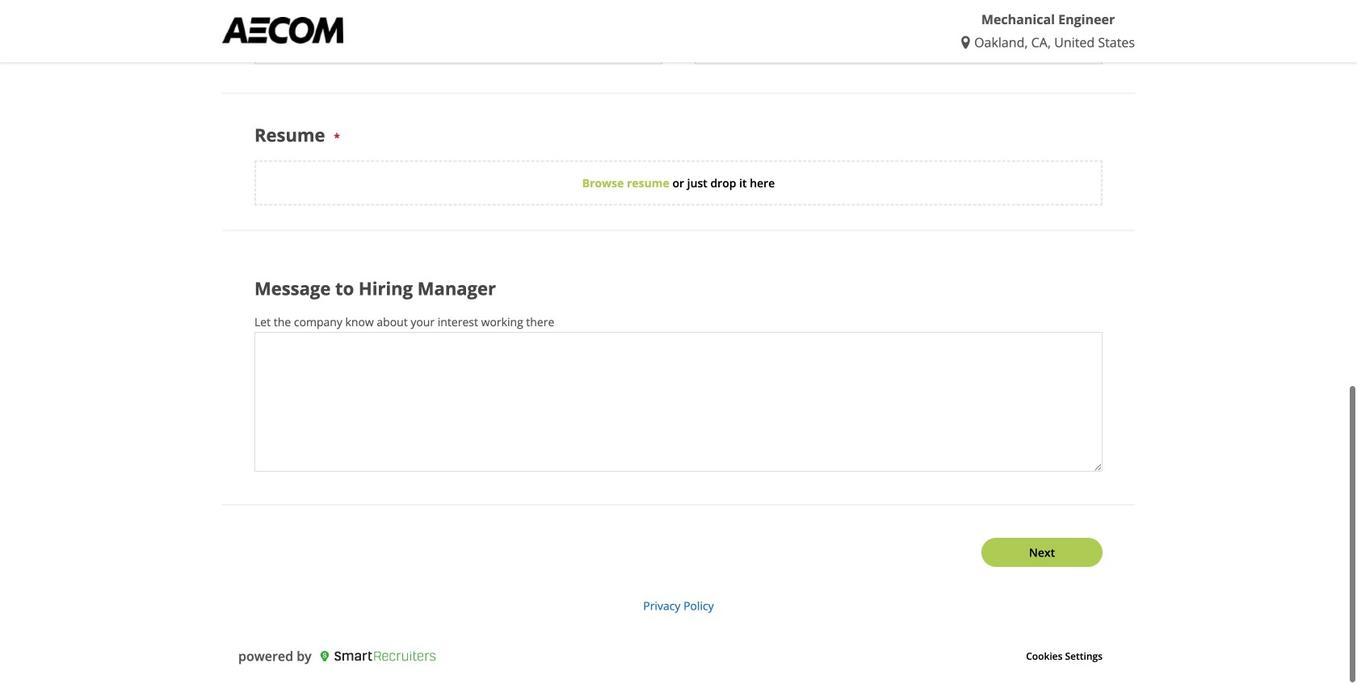 Task type: describe. For each thing, give the bounding box(es) containing it.
aecom logo image
[[222, 17, 343, 44]]

location image
[[962, 36, 975, 49]]



Task type: vqa. For each thing, say whether or not it's contained in the screenshot.
Location icon
yes



